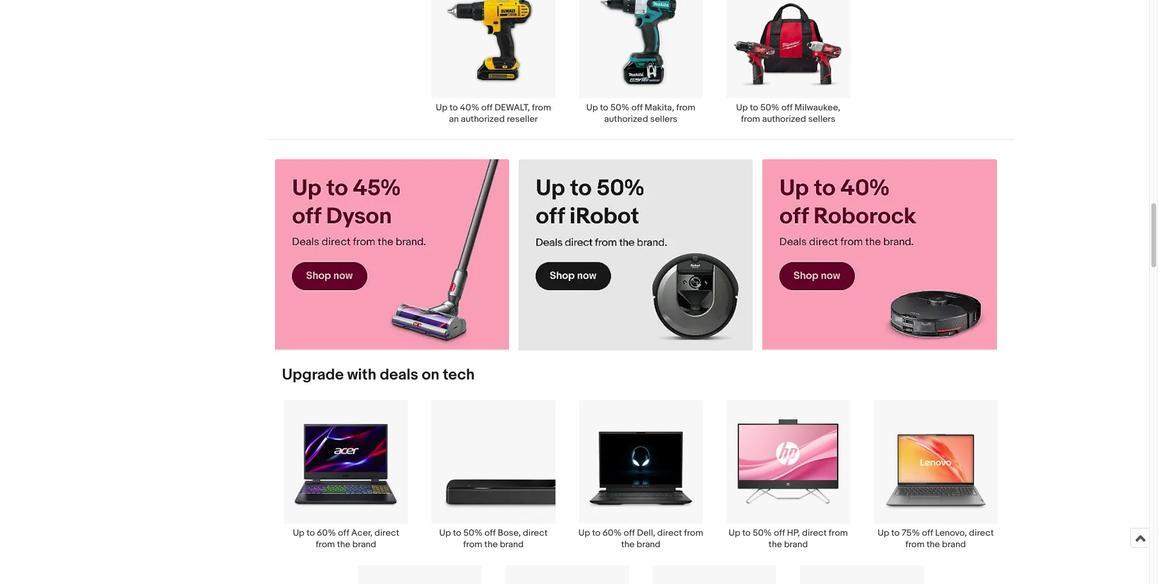 Task type: vqa. For each thing, say whether or not it's contained in the screenshot.
authorized associated with Up to 50% off Milwaukee, from authorized sellers
yes



Task type: locate. For each thing, give the bounding box(es) containing it.
reseller
[[507, 113, 538, 125]]

60% left dell,
[[603, 527, 622, 539]]

list
[[268, 0, 1015, 139], [268, 399, 1015, 584]]

1 60% from the left
[[317, 527, 336, 539]]

off left milwaukee,
[[782, 102, 793, 113]]

up to 75% off lenovo, direct from the brand
[[878, 527, 994, 550]]

to inside 'up to 50% off milwaukee, from authorized sellers'
[[750, 102, 759, 113]]

5 the from the left
[[927, 539, 940, 550]]

4 direct from the left
[[802, 527, 827, 539]]

off left "acer,"
[[338, 527, 349, 539]]

1 vertical spatial list
[[268, 399, 1015, 584]]

60% inside the up to 60% off dell, direct from the brand
[[603, 527, 622, 539]]

off inside up to 40% off dewalt, from an authorized reseller
[[482, 102, 493, 113]]

dewalt,
[[495, 102, 530, 113]]

sellers for makita,
[[650, 113, 678, 125]]

50% inside 'up to 50% off milwaukee, from authorized sellers'
[[761, 102, 780, 113]]

off inside up to 75% off lenovo, direct from the brand
[[922, 527, 934, 539]]

off right 75%
[[922, 527, 934, 539]]

3 brand from the left
[[637, 539, 661, 550]]

up inside up to 75% off lenovo, direct from the brand
[[878, 527, 890, 539]]

50% for bose,
[[464, 527, 483, 539]]

to inside up to 40% off dewalt, from an authorized reseller
[[450, 102, 458, 113]]

off for dell,
[[624, 527, 635, 539]]

1 list from the top
[[268, 0, 1015, 139]]

up inside up to 50% off makita, from authorized sellers
[[587, 102, 598, 113]]

1 authorized from the left
[[461, 113, 505, 125]]

0 vertical spatial list
[[268, 0, 1015, 139]]

brand inside up to 50% off bose, direct from the brand
[[500, 539, 524, 550]]

50% inside up to 50% off makita, from authorized sellers
[[611, 102, 630, 113]]

up to 50% off hp, direct from the brand
[[729, 527, 848, 550]]

upgrade
[[282, 365, 344, 384]]

50% left milwaukee,
[[761, 102, 780, 113]]

1 horizontal spatial sellers
[[809, 113, 836, 125]]

4 brand from the left
[[784, 539, 808, 550]]

upgrade with deals on tech
[[282, 365, 475, 384]]

off for dewalt,
[[482, 102, 493, 113]]

4 the from the left
[[769, 539, 782, 550]]

none text field the roborock s7 maxv robot vacuum and sonic mop against a pink background.
[[763, 159, 997, 350]]

up to 50% off makita, from authorized sellers
[[587, 102, 696, 125]]

sellers inside up to 50% off makita, from authorized sellers
[[650, 113, 678, 125]]

the irobot roomba i7 robotic vacuum cleaner against a gray background. image
[[519, 159, 753, 349]]

to inside up to 50% off hp, direct from the brand
[[743, 527, 751, 539]]

off inside the up to 60% off dell, direct from the brand
[[624, 527, 635, 539]]

3 direct from the left
[[658, 527, 682, 539]]

1 none text field from the left
[[519, 159, 753, 350]]

direct inside up to 50% off hp, direct from the brand
[[802, 527, 827, 539]]

to for up to 40% off dewalt, from an authorized reseller
[[450, 102, 458, 113]]

direct inside the up to 60% off dell, direct from the brand
[[658, 527, 682, 539]]

direct
[[375, 527, 399, 539], [523, 527, 548, 539], [658, 527, 682, 539], [802, 527, 827, 539], [969, 527, 994, 539]]

sellers inside 'up to 50% off milwaukee, from authorized sellers'
[[809, 113, 836, 125]]

up inside 'up to 50% off milwaukee, from authorized sellers'
[[736, 102, 748, 113]]

up to 60% off dell, direct from the brand link
[[567, 399, 715, 550]]

1 sellers from the left
[[650, 113, 678, 125]]

the for dell,
[[622, 539, 635, 550]]

up inside up to 60% off acer, direct from the brand
[[293, 527, 305, 539]]

direct inside up to 60% off acer, direct from the brand
[[375, 527, 399, 539]]

brand
[[353, 539, 376, 550], [500, 539, 524, 550], [637, 539, 661, 550], [784, 539, 808, 550], [942, 539, 966, 550]]

brand inside the up to 60% off dell, direct from the brand
[[637, 539, 661, 550]]

60% for dell,
[[603, 527, 622, 539]]

50% left bose,
[[464, 527, 483, 539]]

60%
[[317, 527, 336, 539], [603, 527, 622, 539]]

to for up to 50% off hp, direct from the brand
[[743, 527, 751, 539]]

up to 60% off dell, direct from the brand
[[579, 527, 704, 550]]

1 horizontal spatial none text field
[[763, 159, 997, 350]]

2 none text field from the left
[[763, 159, 997, 350]]

to inside up to 60% off acer, direct from the brand
[[307, 527, 315, 539]]

authorized for up to 50% off makita, from authorized sellers
[[605, 113, 648, 125]]

direct right "acer,"
[[375, 527, 399, 539]]

off left the hp,
[[774, 527, 785, 539]]

2 sellers from the left
[[809, 113, 836, 125]]

the inside up to 50% off hp, direct from the brand
[[769, 539, 782, 550]]

to
[[450, 102, 458, 113], [600, 102, 609, 113], [750, 102, 759, 113], [307, 527, 315, 539], [453, 527, 462, 539], [592, 527, 601, 539], [743, 527, 751, 539], [892, 527, 900, 539]]

0 horizontal spatial 60%
[[317, 527, 336, 539]]

the roborock s7 maxv robot vacuum and sonic mop against a pink background. image
[[763, 159, 997, 349]]

off inside up to 50% off bose, direct from the brand
[[485, 527, 496, 539]]

None text field
[[275, 159, 509, 350]]

2 authorized from the left
[[605, 113, 648, 125]]

the inside up to 75% off lenovo, direct from the brand
[[927, 539, 940, 550]]

the inside up to 60% off acer, direct from the brand
[[337, 539, 351, 550]]

up inside up to 40% off dewalt, from an authorized reseller
[[436, 102, 448, 113]]

up to 50% off milwaukee, from authorized sellers link
[[715, 0, 862, 125]]

direct for bose,
[[523, 527, 548, 539]]

1 direct from the left
[[375, 527, 399, 539]]

3 authorized from the left
[[763, 113, 807, 125]]

from inside up to 50% off makita, from authorized sellers
[[677, 102, 696, 113]]

2 brand from the left
[[500, 539, 524, 550]]

direct for lenovo,
[[969, 527, 994, 539]]

50% left the hp,
[[753, 527, 772, 539]]

up for up to 40% off dewalt, from an authorized reseller
[[436, 102, 448, 113]]

off
[[482, 102, 493, 113], [632, 102, 643, 113], [782, 102, 793, 113], [338, 527, 349, 539], [485, 527, 496, 539], [624, 527, 635, 539], [774, 527, 785, 539], [922, 527, 934, 539]]

direct right the hp,
[[802, 527, 827, 539]]

to inside the up to 60% off dell, direct from the brand
[[592, 527, 601, 539]]

up inside up to 50% off hp, direct from the brand
[[729, 527, 741, 539]]

50% left makita,
[[611, 102, 630, 113]]

off inside 'up to 50% off milwaukee, from authorized sellers'
[[782, 102, 793, 113]]

brand for dell,
[[637, 539, 661, 550]]

50% for hp,
[[753, 527, 772, 539]]

None text field
[[519, 159, 753, 350], [763, 159, 997, 350]]

up to 60% off acer, direct from the brand link
[[272, 399, 420, 550]]

brand inside up to 50% off hp, direct from the brand
[[784, 539, 808, 550]]

to inside up to 75% off lenovo, direct from the brand
[[892, 527, 900, 539]]

from inside up to 50% off bose, direct from the brand
[[463, 539, 483, 550]]

up for up to 50% off hp, direct from the brand
[[729, 527, 741, 539]]

brand inside up to 75% off lenovo, direct from the brand
[[942, 539, 966, 550]]

off left bose,
[[485, 527, 496, 539]]

50%
[[611, 102, 630, 113], [761, 102, 780, 113], [464, 527, 483, 539], [753, 527, 772, 539]]

50% inside up to 50% off hp, direct from the brand
[[753, 527, 772, 539]]

1 horizontal spatial authorized
[[605, 113, 648, 125]]

sellers
[[650, 113, 678, 125], [809, 113, 836, 125]]

to inside up to 50% off bose, direct from the brand
[[453, 527, 462, 539]]

5 direct from the left
[[969, 527, 994, 539]]

sellers for milwaukee,
[[809, 113, 836, 125]]

to for up to 75% off lenovo, direct from the brand
[[892, 527, 900, 539]]

direct for hp,
[[802, 527, 827, 539]]

2 the from the left
[[485, 539, 498, 550]]

1 the from the left
[[337, 539, 351, 550]]

the inside up to 50% off bose, direct from the brand
[[485, 539, 498, 550]]

from inside up to 75% off lenovo, direct from the brand
[[906, 539, 925, 550]]

off inside up to 60% off acer, direct from the brand
[[338, 527, 349, 539]]

off for hp,
[[774, 527, 785, 539]]

1 brand from the left
[[353, 539, 376, 550]]

authorized inside 'up to 50% off milwaukee, from authorized sellers'
[[763, 113, 807, 125]]

up for up to 50% off milwaukee, from authorized sellers
[[736, 102, 748, 113]]

authorized
[[461, 113, 505, 125], [605, 113, 648, 125], [763, 113, 807, 125]]

off inside up to 50% off makita, from authorized sellers
[[632, 102, 643, 113]]

the
[[337, 539, 351, 550], [485, 539, 498, 550], [622, 539, 635, 550], [769, 539, 782, 550], [927, 539, 940, 550]]

50% inside up to 50% off bose, direct from the brand
[[464, 527, 483, 539]]

from
[[532, 102, 551, 113], [677, 102, 696, 113], [741, 113, 761, 125], [684, 527, 704, 539], [829, 527, 848, 539], [316, 539, 335, 550], [463, 539, 483, 550], [906, 539, 925, 550]]

5 brand from the left
[[942, 539, 966, 550]]

off left dell,
[[624, 527, 635, 539]]

direct right bose,
[[523, 527, 548, 539]]

2 direct from the left
[[523, 527, 548, 539]]

to inside up to 50% off makita, from authorized sellers
[[600, 102, 609, 113]]

2 horizontal spatial authorized
[[763, 113, 807, 125]]

up to 50% off bose, direct from the brand link
[[420, 399, 567, 550]]

0 horizontal spatial sellers
[[650, 113, 678, 125]]

up for up to 75% off lenovo, direct from the brand
[[878, 527, 890, 539]]

direct inside up to 75% off lenovo, direct from the brand
[[969, 527, 994, 539]]

bose,
[[498, 527, 521, 539]]

60% inside up to 60% off acer, direct from the brand
[[317, 527, 336, 539]]

authorized for up to 50% off milwaukee, from authorized sellers
[[763, 113, 807, 125]]

hp,
[[787, 527, 800, 539]]

authorized inside up to 50% off makita, from authorized sellers
[[605, 113, 648, 125]]

0 horizontal spatial none text field
[[519, 159, 753, 350]]

0 horizontal spatial authorized
[[461, 113, 505, 125]]

milwaukee,
[[795, 102, 841, 113]]

with
[[347, 365, 377, 384]]

off inside up to 50% off hp, direct from the brand
[[774, 527, 785, 539]]

off left makita,
[[632, 102, 643, 113]]

up for up to 60% off dell, direct from the brand
[[579, 527, 590, 539]]

up inside up to 50% off bose, direct from the brand
[[439, 527, 451, 539]]

3 the from the left
[[622, 539, 635, 550]]

60% left "acer,"
[[317, 527, 336, 539]]

brand inside up to 60% off acer, direct from the brand
[[353, 539, 376, 550]]

direct right dell,
[[658, 527, 682, 539]]

the inside the up to 60% off dell, direct from the brand
[[622, 539, 635, 550]]

2 60% from the left
[[603, 527, 622, 539]]

from inside up to 40% off dewalt, from an authorized reseller
[[532, 102, 551, 113]]

up
[[436, 102, 448, 113], [587, 102, 598, 113], [736, 102, 748, 113], [293, 527, 305, 539], [439, 527, 451, 539], [579, 527, 590, 539], [729, 527, 741, 539], [878, 527, 890, 539]]

up inside the up to 60% off dell, direct from the brand
[[579, 527, 590, 539]]

direct for dell,
[[658, 527, 682, 539]]

to for up to 50% off makita, from authorized sellers
[[600, 102, 609, 113]]

direct inside up to 50% off bose, direct from the brand
[[523, 527, 548, 539]]

1 horizontal spatial 60%
[[603, 527, 622, 539]]

on
[[422, 365, 440, 384]]

direct right the lenovo, in the bottom of the page
[[969, 527, 994, 539]]

lenovo,
[[936, 527, 967, 539]]

2 list from the top
[[268, 399, 1015, 584]]

off for makita,
[[632, 102, 643, 113]]

off right 40%
[[482, 102, 493, 113]]



Task type: describe. For each thing, give the bounding box(es) containing it.
up to 50% off hp, direct from the brand link
[[715, 399, 862, 550]]

brand for acer,
[[353, 539, 376, 550]]

direct for acer,
[[375, 527, 399, 539]]

the head of a dyson cyclone v10 animal cordless vacuum against a pink background. image
[[275, 159, 509, 349]]

up to 75% off lenovo, direct from the brand link
[[862, 399, 1010, 550]]

to for up to 60% off acer, direct from the brand
[[307, 527, 315, 539]]

to for up to 60% off dell, direct from the brand
[[592, 527, 601, 539]]

off for acer,
[[338, 527, 349, 539]]

deals
[[380, 365, 419, 384]]

up to 50% off milwaukee, from authorized sellers
[[736, 102, 841, 125]]

acer,
[[351, 527, 373, 539]]

up to 40% off dewalt, from an authorized reseller link
[[420, 0, 567, 125]]

the for acer,
[[337, 539, 351, 550]]

up to 40% off dewalt, from an authorized reseller
[[436, 102, 551, 125]]

off for bose,
[[485, 527, 496, 539]]

brand for lenovo,
[[942, 539, 966, 550]]

up for up to 50% off bose, direct from the brand
[[439, 527, 451, 539]]

to for up to 50% off bose, direct from the brand
[[453, 527, 462, 539]]

up to 50% off bose, direct from the brand
[[439, 527, 548, 550]]

the for hp,
[[769, 539, 782, 550]]

60% for acer,
[[317, 527, 336, 539]]

from inside the up to 60% off dell, direct from the brand
[[684, 527, 704, 539]]

up for up to 50% off makita, from authorized sellers
[[587, 102, 598, 113]]

50% for makita,
[[611, 102, 630, 113]]

off for lenovo,
[[922, 527, 934, 539]]

brand for hp,
[[784, 539, 808, 550]]

authorized inside up to 40% off dewalt, from an authorized reseller
[[461, 113, 505, 125]]

up to 60% off acer, direct from the brand
[[293, 527, 399, 550]]

dell,
[[637, 527, 656, 539]]

none text field "the irobot roomba i7 robotic vacuum cleaner against a gray background."
[[519, 159, 753, 350]]

up to 50% off makita, from authorized sellers link
[[567, 0, 715, 125]]

from inside up to 60% off acer, direct from the brand
[[316, 539, 335, 550]]

an
[[449, 113, 459, 125]]

50% for milwaukee,
[[761, 102, 780, 113]]

tech
[[443, 365, 475, 384]]

from inside up to 50% off hp, direct from the brand
[[829, 527, 848, 539]]

the for bose,
[[485, 539, 498, 550]]

makita,
[[645, 102, 675, 113]]

the for lenovo,
[[927, 539, 940, 550]]

from inside 'up to 50% off milwaukee, from authorized sellers'
[[741, 113, 761, 125]]

up for up to 60% off acer, direct from the brand
[[293, 527, 305, 539]]

list containing up to 60% off acer, direct from the brand
[[268, 399, 1015, 584]]

off for milwaukee,
[[782, 102, 793, 113]]

to for up to 50% off milwaukee, from authorized sellers
[[750, 102, 759, 113]]

40%
[[460, 102, 480, 113]]

75%
[[902, 527, 920, 539]]

brand for bose,
[[500, 539, 524, 550]]

list containing up to 40% off dewalt, from an authorized reseller
[[268, 0, 1015, 139]]



